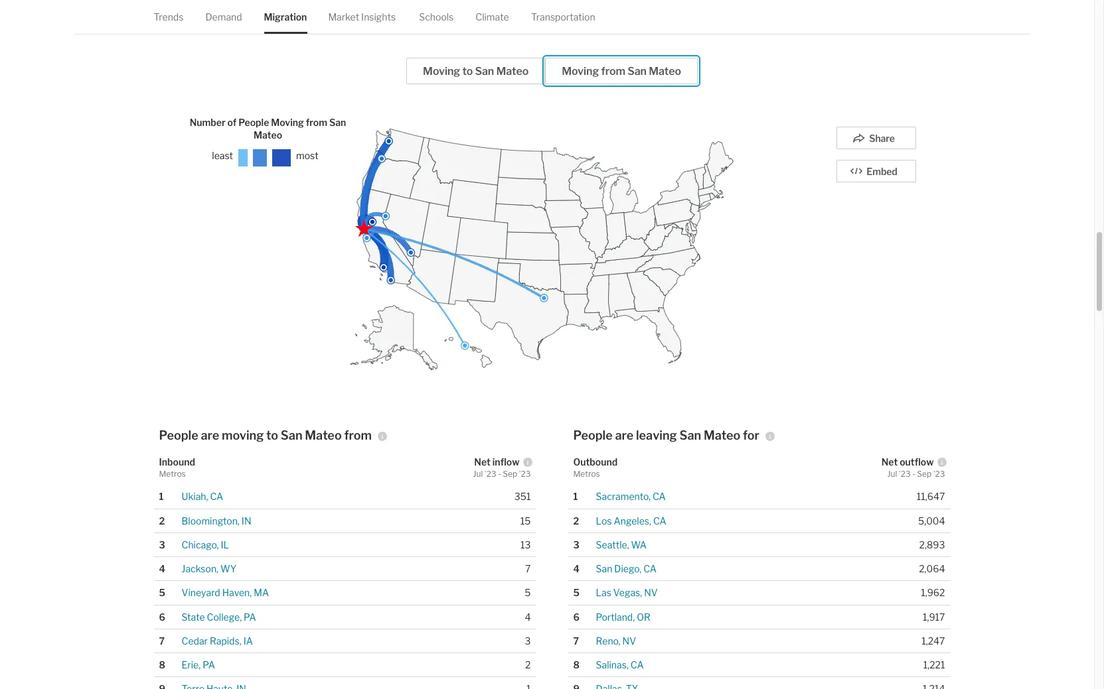 Task type: describe. For each thing, give the bounding box(es) containing it.
11,647
[[917, 491, 945, 503]]

seattle, wa link
[[596, 540, 647, 551]]

climate link
[[475, 0, 509, 34]]

homebuyers
[[195, 2, 257, 15]]

351
[[514, 491, 531, 503]]

los angeles, ca link
[[596, 515, 666, 527]]

state college, pa
[[182, 612, 256, 623]]

1 horizontal spatial 4
[[525, 612, 531, 623]]

4 '23 from the left
[[933, 469, 945, 479]]

net for people are leaving san mateo for
[[881, 456, 898, 468]]

market insights
[[328, 11, 396, 23]]

6 for people are moving to san mateo from
[[159, 612, 165, 623]]

1 for people are moving to san mateo from
[[159, 491, 164, 503]]

2 '23 from the left
[[519, 469, 531, 479]]

insights
[[361, 11, 396, 23]]

13
[[520, 540, 531, 551]]

ukiah, ca
[[182, 491, 223, 503]]

chicago
[[392, 17, 432, 30]]

jackson, wy
[[182, 564, 236, 575]]

people are leaving san mateo for
[[573, 429, 759, 443]]

5,004
[[918, 515, 945, 527]]

rapids,
[[210, 636, 241, 647]]

cedar
[[182, 636, 208, 647]]

and
[[371, 17, 390, 30]]

other
[[184, 17, 211, 30]]

demand link
[[205, 0, 242, 34]]

2 5 from the left
[[525, 588, 531, 599]]

market insights link
[[328, 0, 396, 34]]

4 for people are leaving san mateo for
[[573, 564, 580, 575]]

share button
[[836, 127, 916, 149]]

ia
[[243, 636, 253, 647]]

2 for people are moving to san mateo from
[[159, 515, 165, 527]]

1,221
[[923, 660, 945, 671]]

ca right angeles,
[[653, 515, 666, 527]]

net for people are moving to san mateo from
[[474, 456, 490, 468]]

state college, pa link
[[182, 612, 256, 623]]

jackson, wy link
[[182, 564, 236, 575]]

cedar rapids, ia link
[[182, 636, 253, 647]]

seattle, wa
[[596, 540, 647, 551]]

wa
[[631, 540, 647, 551]]

into
[[350, 2, 369, 15]]

3 for people are leaving san mateo for
[[573, 540, 579, 551]]

3 '23 from the left
[[899, 469, 911, 479]]

cedar rapids, ia
[[182, 636, 253, 647]]

transportation
[[531, 11, 595, 23]]

sacramento, ca link
[[596, 491, 666, 503]]

are for moving
[[201, 429, 219, 443]]

by
[[291, 17, 303, 30]]

are for leaving
[[615, 429, 633, 443]]

vineyard haven, ma
[[182, 588, 269, 599]]

los
[[596, 515, 612, 527]]

jul '23 - sep '23 for people are moving to san mateo from
[[473, 469, 531, 479]]

to for san
[[307, 2, 318, 15]]

ca for salinas, ca
[[631, 660, 644, 671]]

ukiah homebuyers searched to move into san mateo
[[164, 2, 424, 15]]

1 horizontal spatial nv
[[644, 588, 658, 599]]

any
[[164, 17, 182, 30]]

searched
[[259, 2, 305, 15]]

.
[[432, 17, 434, 30]]

- for people are leaving san mateo for
[[912, 469, 915, 479]]

migration
[[264, 11, 307, 23]]

1,917
[[923, 612, 945, 623]]

3 for people are moving to san mateo from
[[159, 540, 165, 551]]

inbound
[[159, 456, 195, 468]]

number
[[190, 117, 226, 128]]

people for people are leaving san mateo for
[[573, 429, 613, 443]]

moving for moving to
[[423, 65, 460, 78]]

erie,
[[182, 660, 201, 671]]

6 for people are leaving san mateo for
[[573, 612, 580, 623]]

1 horizontal spatial 7
[[525, 564, 531, 575]]

8 for people are moving to san mateo from
[[159, 660, 165, 671]]

reno,
[[596, 636, 620, 647]]

people inside number of people moving from san mateo
[[238, 117, 269, 128]]

los angeles, ca
[[596, 515, 666, 527]]

san diego, ca
[[596, 564, 657, 575]]

moving from san mateo
[[562, 65, 681, 78]]

las vegas, nv link
[[596, 588, 658, 599]]

diego,
[[614, 564, 641, 575]]

net outflow
[[881, 456, 934, 468]]

las
[[596, 588, 611, 599]]

las vegas, nv
[[596, 588, 658, 599]]

salinas,
[[596, 660, 629, 671]]

ukiah,
[[182, 491, 208, 503]]

portland, or
[[596, 612, 650, 623]]

san inside number of people moving from san mateo
[[329, 117, 346, 128]]

metro
[[213, 17, 244, 30]]

chicago, il link
[[182, 540, 229, 551]]

number of people moving from san mateo
[[190, 117, 346, 141]]

moving to san mateo
[[423, 65, 529, 78]]

1 '23 from the left
[[485, 469, 496, 479]]

move
[[320, 2, 347, 15]]

reno, nv link
[[596, 636, 636, 647]]

1 for people are leaving san mateo for
[[573, 491, 578, 503]]

net inflow
[[474, 456, 519, 468]]

angeles,
[[614, 515, 651, 527]]

ukiah, ca link
[[182, 491, 223, 503]]

chicago,
[[182, 540, 219, 551]]



Task type: locate. For each thing, give the bounding box(es) containing it.
market
[[328, 11, 359, 23]]

2 vertical spatial from
[[344, 429, 372, 443]]

6
[[159, 612, 165, 623], [573, 612, 580, 623]]

0 horizontal spatial 5
[[159, 588, 165, 599]]

5 down 13
[[525, 588, 531, 599]]

8 left 'erie,' at left bottom
[[159, 660, 165, 671]]

ca for sacramento, ca
[[653, 491, 666, 503]]

share
[[869, 133, 895, 144]]

to right moving
[[266, 429, 278, 443]]

0 horizontal spatial -
[[498, 469, 501, 479]]

1 horizontal spatial jul
[[887, 469, 897, 479]]

for
[[743, 429, 759, 443]]

1 metros from the left
[[159, 469, 186, 479]]

2 horizontal spatial to
[[462, 65, 473, 78]]

or
[[637, 612, 650, 623]]

0 horizontal spatial pa
[[203, 660, 215, 671]]

- down the outflow
[[912, 469, 915, 479]]

0 vertical spatial to
[[307, 2, 318, 15]]

2 net from the left
[[881, 456, 898, 468]]

1 down outbound
[[573, 491, 578, 503]]

nv
[[644, 588, 658, 599], [622, 636, 636, 647]]

3 5 from the left
[[573, 588, 579, 599]]

2 horizontal spatial moving
[[562, 65, 599, 78]]

2 horizontal spatial 4
[[573, 564, 580, 575]]

1 horizontal spatial net
[[881, 456, 898, 468]]

metros
[[159, 469, 186, 479], [573, 469, 600, 479]]

metros for people are moving to san mateo from
[[159, 469, 186, 479]]

jul for people are moving to san mateo from
[[473, 469, 483, 479]]

jul down net inflow
[[473, 469, 483, 479]]

erie, pa
[[182, 660, 215, 671]]

than
[[455, 2, 477, 15]]

1 8 from the left
[[159, 660, 165, 671]]

1 6 from the left
[[159, 612, 165, 623]]

trends link
[[154, 0, 184, 34]]

1 sep from the left
[[503, 469, 517, 479]]

2 8 from the left
[[573, 660, 580, 671]]

6 left state
[[159, 612, 165, 623]]

sep for people are moving to san mateo from
[[503, 469, 517, 479]]

7 left cedar
[[159, 636, 165, 647]]

0 horizontal spatial metros
[[159, 469, 186, 479]]

1,962
[[921, 588, 945, 599]]

2 jul from the left
[[887, 469, 897, 479]]

1 horizontal spatial people
[[238, 117, 269, 128]]

embed button
[[836, 160, 916, 182]]

to down than
[[462, 65, 473, 78]]

erie, pa link
[[182, 660, 215, 671]]

net left the outflow
[[881, 456, 898, 468]]

1 horizontal spatial 2
[[525, 660, 531, 671]]

8 left salinas,
[[573, 660, 580, 671]]

7 for people are moving to san mateo from
[[159, 636, 165, 647]]

portland,
[[596, 612, 635, 623]]

migration link
[[264, 0, 307, 34]]

5 for people are leaving san mateo for
[[573, 588, 579, 599]]

2 horizontal spatial 7
[[573, 636, 579, 647]]

0 horizontal spatial nv
[[622, 636, 636, 647]]

7 down 13
[[525, 564, 531, 575]]

1 horizontal spatial to
[[307, 2, 318, 15]]

metros down outbound
[[573, 469, 600, 479]]

ca right 'diego,'
[[643, 564, 657, 575]]

people are moving to san mateo from
[[159, 429, 372, 443]]

moving for moving from
[[562, 65, 599, 78]]

1 net from the left
[[474, 456, 490, 468]]

jackson,
[[182, 564, 218, 575]]

15
[[520, 515, 531, 527]]

1 horizontal spatial 8
[[573, 660, 580, 671]]

mateo
[[392, 2, 424, 15], [496, 65, 529, 78], [649, 65, 681, 78], [254, 129, 282, 141], [305, 429, 342, 443], [704, 429, 740, 443]]

il
[[221, 540, 229, 551]]

are left moving
[[201, 429, 219, 443]]

bloomington
[[305, 17, 369, 30]]

7
[[525, 564, 531, 575], [159, 636, 165, 647], [573, 636, 579, 647]]

1 vertical spatial nv
[[622, 636, 636, 647]]

1 vertical spatial from
[[306, 117, 327, 128]]

are left "leaving"
[[615, 429, 633, 443]]

to for from
[[266, 429, 278, 443]]

state
[[182, 612, 205, 623]]

people up inbound
[[159, 429, 198, 443]]

bloomington, in link
[[182, 515, 251, 527]]

1 horizontal spatial jul '23 - sep '23
[[887, 469, 945, 479]]

jul
[[473, 469, 483, 479], [887, 469, 897, 479]]

ukiah
[[164, 2, 192, 15]]

chicago, il
[[182, 540, 229, 551]]

'23 up 11,647
[[933, 469, 945, 479]]

mateo inside number of people moving from san mateo
[[254, 129, 282, 141]]

portland, or link
[[596, 612, 650, 623]]

sep for people are leaving san mateo for
[[917, 469, 932, 479]]

1 horizontal spatial metros
[[573, 469, 600, 479]]

1 jul '23 - sep '23 from the left
[[473, 469, 531, 479]]

schools link
[[419, 0, 454, 34]]

to left move
[[307, 2, 318, 15]]

1 horizontal spatial 1
[[573, 491, 578, 503]]

5 left vineyard
[[159, 588, 165, 599]]

ca
[[210, 491, 223, 503], [653, 491, 666, 503], [653, 515, 666, 527], [643, 564, 657, 575], [631, 660, 644, 671]]

bloomington,
[[182, 515, 240, 527]]

0 horizontal spatial jul
[[473, 469, 483, 479]]

ca for ukiah, ca
[[210, 491, 223, 503]]

'23 down net outflow
[[899, 469, 911, 479]]

inflow
[[492, 456, 519, 468]]

1 - from the left
[[498, 469, 501, 479]]

0 horizontal spatial 7
[[159, 636, 165, 647]]

2 are from the left
[[615, 429, 633, 443]]

wy
[[220, 564, 236, 575]]

5 left las
[[573, 588, 579, 599]]

salinas, ca
[[596, 660, 644, 671]]

1 left ukiah,
[[159, 491, 164, 503]]

demand
[[205, 11, 242, 23]]

2 sep from the left
[[917, 469, 932, 479]]

moving
[[423, 65, 460, 78], [562, 65, 599, 78], [271, 117, 304, 128]]

ca right ukiah,
[[210, 491, 223, 503]]

jul '23 - sep '23
[[473, 469, 531, 479], [887, 469, 945, 479]]

1 vertical spatial to
[[462, 65, 473, 78]]

1 5 from the left
[[159, 588, 165, 599]]

people for people are moving to san mateo from
[[159, 429, 198, 443]]

people up outbound
[[573, 429, 613, 443]]

jul '23 - sep '23 for people are leaving san mateo for
[[887, 469, 945, 479]]

vegas,
[[613, 588, 642, 599]]

2 horizontal spatial 3
[[573, 540, 579, 551]]

2 jul '23 - sep '23 from the left
[[887, 469, 945, 479]]

trends
[[154, 11, 184, 23]]

1 jul from the left
[[473, 469, 483, 479]]

2 6 from the left
[[573, 612, 580, 623]]

jul for people are leaving san mateo for
[[887, 469, 897, 479]]

moving inside number of people moving from san mateo
[[271, 117, 304, 128]]

2 horizontal spatial from
[[601, 65, 625, 78]]

1 are from the left
[[201, 429, 219, 443]]

5 for people are moving to san mateo from
[[159, 588, 165, 599]]

ma
[[254, 588, 269, 599]]

sep down the outflow
[[917, 469, 932, 479]]

nv right vegas,
[[644, 588, 658, 599]]

2,064
[[919, 564, 945, 575]]

salinas, ca link
[[596, 660, 644, 671]]

8 for people are leaving san mateo for
[[573, 660, 580, 671]]

2 1 from the left
[[573, 491, 578, 503]]

are
[[201, 429, 219, 443], [615, 429, 633, 443]]

2 horizontal spatial 2
[[573, 515, 579, 527]]

1 horizontal spatial 5
[[525, 588, 531, 599]]

0 horizontal spatial are
[[201, 429, 219, 443]]

from
[[601, 65, 625, 78], [306, 117, 327, 128], [344, 429, 372, 443]]

jul '23 - sep '23 down the inflow
[[473, 469, 531, 479]]

reno, nv
[[596, 636, 636, 647]]

people right the of
[[238, 117, 269, 128]]

2 for people are leaving san mateo for
[[573, 515, 579, 527]]

0 horizontal spatial moving
[[271, 117, 304, 128]]

1 horizontal spatial pa
[[244, 612, 256, 623]]

0 horizontal spatial 4
[[159, 564, 165, 575]]

- down net inflow
[[498, 469, 501, 479]]

0 horizontal spatial 2
[[159, 515, 165, 527]]

sep down the inflow
[[503, 469, 517, 479]]

0 horizontal spatial jul '23 - sep '23
[[473, 469, 531, 479]]

metros down inbound
[[159, 469, 186, 479]]

0 horizontal spatial sep
[[503, 469, 517, 479]]

2 horizontal spatial people
[[573, 429, 613, 443]]

0 horizontal spatial 8
[[159, 660, 165, 671]]

2 - from the left
[[912, 469, 915, 479]]

moving up most at the left of the page
[[271, 117, 304, 128]]

san diego, ca link
[[596, 564, 657, 575]]

1 horizontal spatial 6
[[573, 612, 580, 623]]

of
[[227, 117, 237, 128]]

0 vertical spatial pa
[[244, 612, 256, 623]]

'23 down the inflow
[[519, 469, 531, 479]]

least
[[212, 150, 233, 161]]

0 horizontal spatial 6
[[159, 612, 165, 623]]

embed
[[867, 166, 897, 177]]

2 metros from the left
[[573, 469, 600, 479]]

moving down .
[[423, 65, 460, 78]]

schools
[[419, 11, 454, 23]]

5
[[159, 588, 165, 599], [525, 588, 531, 599], [573, 588, 579, 599]]

2
[[159, 515, 165, 527], [573, 515, 579, 527], [525, 660, 531, 671]]

san
[[371, 2, 390, 15], [475, 65, 494, 78], [627, 65, 647, 78], [329, 117, 346, 128], [281, 429, 302, 443], [679, 429, 701, 443], [596, 564, 612, 575]]

1 1 from the left
[[159, 491, 164, 503]]

vineyard haven, ma link
[[182, 588, 269, 599]]

ca right salinas,
[[631, 660, 644, 671]]

7 for people are leaving san mateo for
[[573, 636, 579, 647]]

0 horizontal spatial 3
[[159, 540, 165, 551]]

2,893
[[919, 540, 945, 551]]

pa up ia
[[244, 612, 256, 623]]

pa right 'erie,' at left bottom
[[203, 660, 215, 671]]

haven,
[[222, 588, 252, 599]]

transportation link
[[531, 0, 595, 34]]

'23 down net inflow
[[485, 469, 496, 479]]

2 horizontal spatial 5
[[573, 588, 579, 599]]

moving down transportation link
[[562, 65, 599, 78]]

sacramento, ca
[[596, 491, 666, 503]]

jul down net outflow
[[887, 469, 897, 479]]

1 horizontal spatial -
[[912, 469, 915, 479]]

outbound
[[573, 456, 618, 468]]

1 horizontal spatial sep
[[917, 469, 932, 479]]

bloomington, in
[[182, 515, 251, 527]]

1 vertical spatial pa
[[203, 660, 215, 671]]

from inside number of people moving from san mateo
[[306, 117, 327, 128]]

3
[[159, 540, 165, 551], [573, 540, 579, 551], [525, 636, 531, 647]]

0 horizontal spatial from
[[306, 117, 327, 128]]

7 left the reno,
[[573, 636, 579, 647]]

1 horizontal spatial from
[[344, 429, 372, 443]]

leaving
[[636, 429, 677, 443]]

- for people are moving to san mateo from
[[498, 469, 501, 479]]

1 horizontal spatial moving
[[423, 65, 460, 78]]

0 horizontal spatial to
[[266, 429, 278, 443]]

nv right the reno,
[[622, 636, 636, 647]]

jul '23 - sep '23 down the outflow
[[887, 469, 945, 479]]

0 vertical spatial nv
[[644, 588, 658, 599]]

ca right sacramento,
[[653, 491, 666, 503]]

4
[[159, 564, 165, 575], [573, 564, 580, 575], [525, 612, 531, 623]]

4 for people are moving to san mateo from
[[159, 564, 165, 575]]

seattle,
[[596, 540, 629, 551]]

2 vertical spatial to
[[266, 429, 278, 443]]

0 horizontal spatial people
[[159, 429, 198, 443]]

0 vertical spatial from
[[601, 65, 625, 78]]

1 horizontal spatial 3
[[525, 636, 531, 647]]

outflow
[[900, 456, 934, 468]]

sep
[[503, 469, 517, 479], [917, 469, 932, 479]]

0 horizontal spatial 1
[[159, 491, 164, 503]]

0 horizontal spatial net
[[474, 456, 490, 468]]

1 horizontal spatial are
[[615, 429, 633, 443]]

metros for people are leaving san mateo for
[[573, 469, 600, 479]]

most
[[296, 150, 318, 161]]

6 left portland,
[[573, 612, 580, 623]]

bloomington and chicago .
[[305, 17, 434, 30]]

sacramento,
[[596, 491, 651, 503]]

net left the inflow
[[474, 456, 490, 468]]

more than any other metro followed by
[[164, 2, 477, 30]]



Task type: vqa. For each thing, say whether or not it's contained in the screenshot.


